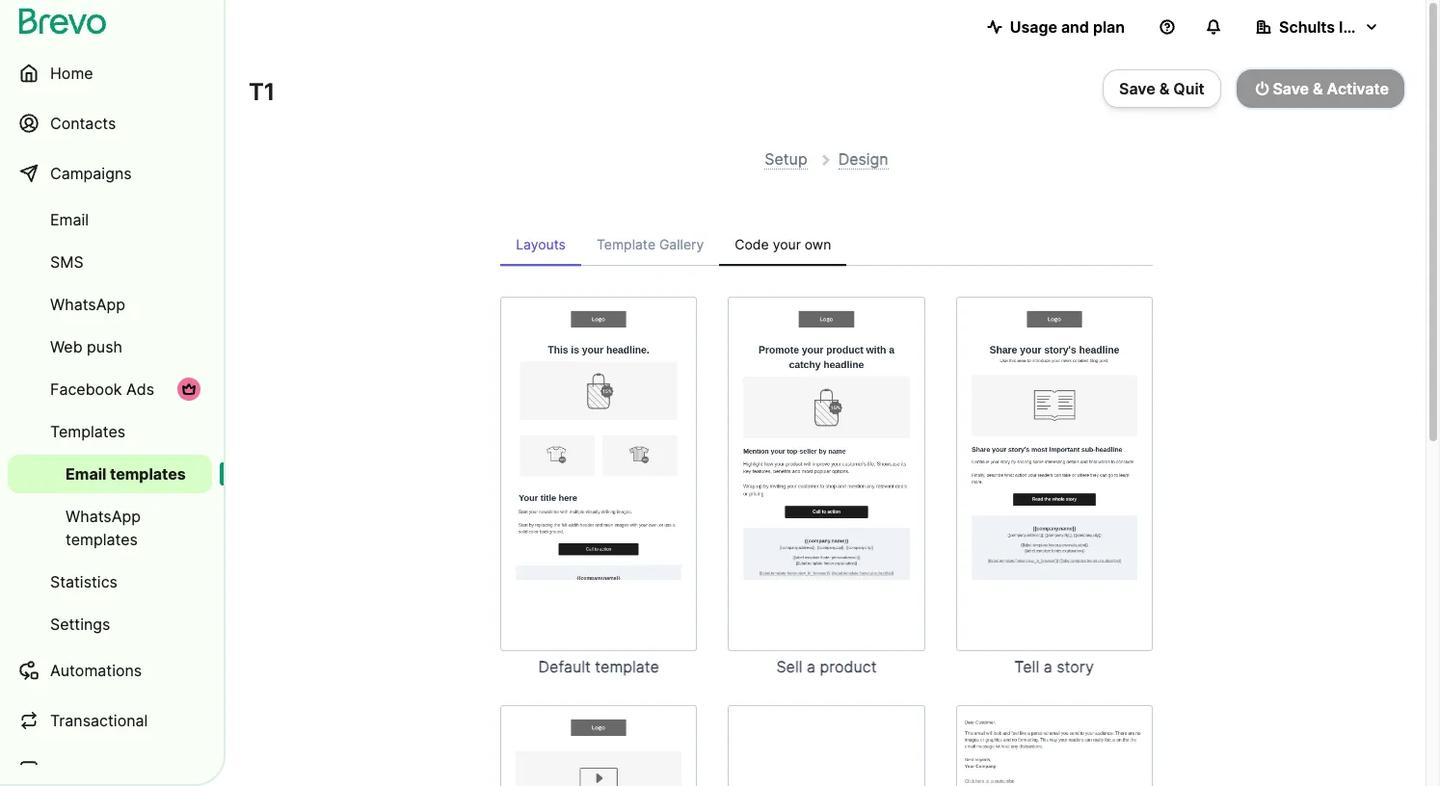 Task type: describe. For each thing, give the bounding box(es) containing it.
facebook
[[50, 380, 122, 399]]

own
[[805, 236, 832, 252]]

sms link
[[8, 243, 212, 282]]

email templates
[[66, 465, 186, 484]]

facebook ads link
[[8, 370, 212, 409]]

templates link
[[8, 413, 212, 451]]

sms
[[50, 253, 84, 272]]

campaigns
[[50, 164, 132, 183]]

& for activate
[[1313, 79, 1323, 98]]

whatsapp templates link
[[8, 498, 212, 559]]

email link
[[8, 201, 212, 239]]

default template
[[539, 657, 659, 676]]

template
[[595, 657, 659, 676]]

email for email
[[50, 210, 89, 229]]

quit
[[1174, 79, 1205, 98]]

usage and plan button
[[972, 8, 1141, 46]]

statistics link
[[8, 563, 212, 602]]

web
[[50, 337, 83, 357]]

schults
[[1280, 17, 1336, 37]]

save for save & quit
[[1120, 79, 1156, 98]]

home link
[[8, 50, 212, 96]]

power off image
[[1256, 81, 1269, 96]]

save & quit button
[[1103, 69, 1221, 108]]

automations
[[50, 661, 142, 681]]

left___rvooi image
[[181, 382, 197, 397]]

1 search image from the left
[[651, 735, 666, 751]]

sell
[[777, 657, 803, 676]]

template gallery
[[597, 236, 704, 252]]

template gallery link
[[581, 225, 720, 265]]

design
[[839, 149, 889, 169]]

t1
[[249, 78, 275, 106]]

layouts link
[[501, 225, 581, 266]]

contacts link
[[8, 100, 212, 147]]

templates for email templates
[[110, 465, 186, 484]]

default
[[539, 657, 591, 676]]

setup link
[[765, 149, 808, 170]]

save & quit
[[1120, 79, 1205, 98]]

story
[[1057, 657, 1094, 676]]

2 search image from the left
[[1107, 735, 1121, 751]]

whatsapp link
[[8, 285, 212, 324]]

usage and plan
[[1010, 17, 1125, 37]]

save & activate button
[[1237, 69, 1405, 108]]

ads
[[126, 380, 154, 399]]

code your own
[[735, 236, 832, 252]]

save for save & activate
[[1273, 79, 1309, 98]]

layouts
[[516, 236, 566, 252]]

contacts
[[50, 114, 116, 133]]

statistics
[[50, 573, 118, 592]]

conversations
[[50, 762, 155, 781]]

a for tell
[[1044, 657, 1053, 676]]

inc
[[1339, 17, 1362, 37]]

home
[[50, 64, 93, 83]]

product
[[820, 657, 877, 676]]

tell a story
[[1015, 657, 1094, 676]]



Task type: vqa. For each thing, say whether or not it's contained in the screenshot.
First
no



Task type: locate. For each thing, give the bounding box(es) containing it.
1 save from the left
[[1120, 79, 1156, 98]]

email templates link
[[8, 455, 212, 494]]

plan
[[1093, 17, 1125, 37]]

email down templates
[[66, 465, 106, 484]]

web push
[[50, 337, 122, 357]]

save
[[1120, 79, 1156, 98], [1273, 79, 1309, 98]]

sell a product
[[777, 657, 877, 676]]

schults inc
[[1280, 17, 1362, 37]]

tell
[[1015, 657, 1040, 676]]

and
[[1061, 17, 1089, 37]]

push
[[87, 337, 122, 357]]

& left quit
[[1160, 79, 1170, 98]]

1 horizontal spatial search image
[[1107, 735, 1121, 751]]

email inside "link"
[[50, 210, 89, 229]]

a right sell
[[807, 657, 816, 676]]

templates
[[110, 465, 186, 484], [66, 530, 138, 550]]

settings link
[[8, 606, 212, 644]]

2 a from the left
[[1044, 657, 1053, 676]]

whatsapp for whatsapp templates
[[66, 507, 141, 526]]

email for email templates
[[66, 465, 106, 484]]

& inside button
[[1313, 79, 1323, 98]]

0 horizontal spatial search image
[[651, 735, 666, 751]]

save left quit
[[1120, 79, 1156, 98]]

1 & from the left
[[1160, 79, 1170, 98]]

1 horizontal spatial save
[[1273, 79, 1309, 98]]

templates down templates link
[[110, 465, 186, 484]]

templates
[[50, 422, 126, 442]]

&
[[1160, 79, 1170, 98], [1313, 79, 1323, 98]]

templates up statistics link
[[66, 530, 138, 550]]

automations link
[[8, 648, 212, 694]]

campaigns link
[[8, 150, 212, 197]]

1 vertical spatial templates
[[66, 530, 138, 550]]

templates for whatsapp templates
[[66, 530, 138, 550]]

schults inc button
[[1241, 8, 1395, 46]]

whatsapp down email templates link
[[66, 507, 141, 526]]

design link
[[839, 149, 889, 170]]

tab list
[[501, 225, 1153, 266]]

code
[[735, 236, 769, 252]]

facebook ads
[[50, 380, 154, 399]]

1 horizontal spatial a
[[1044, 657, 1053, 676]]

email up sms
[[50, 210, 89, 229]]

1 vertical spatial whatsapp
[[66, 507, 141, 526]]

email
[[50, 210, 89, 229], [66, 465, 106, 484]]

activate
[[1327, 79, 1389, 98]]

search image
[[651, 735, 666, 751], [1107, 735, 1121, 751]]

templates inside whatsapp templates
[[66, 530, 138, 550]]

transactional link
[[8, 698, 212, 744]]

save & activate
[[1273, 79, 1389, 98]]

whatsapp for whatsapp
[[50, 295, 125, 314]]

code your own link
[[720, 225, 847, 266]]

0 vertical spatial email
[[50, 210, 89, 229]]

0 horizontal spatial &
[[1160, 79, 1170, 98]]

transactional
[[50, 712, 148, 731]]

a for sell
[[807, 657, 816, 676]]

1 vertical spatial email
[[66, 465, 106, 484]]

0 horizontal spatial a
[[807, 657, 816, 676]]

your
[[773, 236, 801, 252]]

whatsapp templates
[[66, 507, 141, 550]]

0 vertical spatial templates
[[110, 465, 186, 484]]

web push link
[[8, 328, 212, 366]]

& inside button
[[1160, 79, 1170, 98]]

& left activate
[[1313, 79, 1323, 98]]

settings
[[50, 615, 110, 634]]

setup
[[765, 149, 808, 169]]

a
[[807, 657, 816, 676], [1044, 657, 1053, 676]]

gallery
[[659, 236, 704, 252]]

2 save from the left
[[1273, 79, 1309, 98]]

conversations link
[[8, 748, 212, 787]]

1 horizontal spatial &
[[1313, 79, 1323, 98]]

save inside save & activate button
[[1273, 79, 1309, 98]]

0 vertical spatial whatsapp
[[50, 295, 125, 314]]

tab list containing layouts
[[501, 225, 1153, 266]]

1 a from the left
[[807, 657, 816, 676]]

save inside save & quit button
[[1120, 79, 1156, 98]]

template
[[597, 236, 656, 252]]

save right power off icon at the top right of page
[[1273, 79, 1309, 98]]

whatsapp up web push
[[50, 295, 125, 314]]

usage
[[1010, 17, 1058, 37]]

whatsapp
[[50, 295, 125, 314], [66, 507, 141, 526]]

2 & from the left
[[1313, 79, 1323, 98]]

0 horizontal spatial save
[[1120, 79, 1156, 98]]

a right tell in the bottom right of the page
[[1044, 657, 1053, 676]]

& for quit
[[1160, 79, 1170, 98]]



